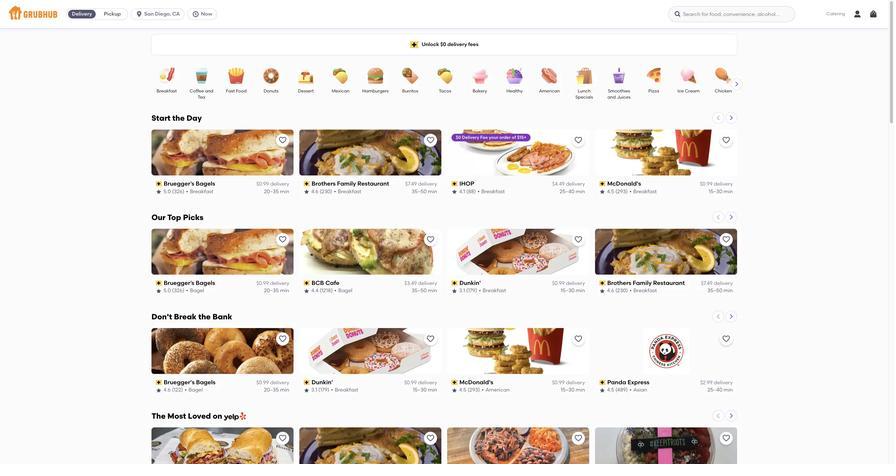 Task type: vqa. For each thing, say whether or not it's contained in the screenshot.
Teresa's reviewer
no



Task type: locate. For each thing, give the bounding box(es) containing it.
1 vertical spatial bruegger's
[[164, 280, 194, 286]]

$2.99 delivery
[[701, 380, 733, 386]]

4.5 (489)
[[607, 387, 628, 393]]

$7.49
[[406, 181, 417, 187], [701, 280, 713, 287]]

1 vertical spatial 20–35
[[264, 288, 279, 294]]

delivery inside button
[[72, 11, 92, 17]]

1 vertical spatial dunkin'
[[312, 379, 333, 386]]

brothers family restaurant for star icon corresponding to the brothers family restaurant logo to the middle
[[608, 280, 685, 286]]

catering button
[[822, 6, 851, 22]]

0 vertical spatial the
[[172, 114, 185, 123]]

2 (326) from the top
[[172, 288, 184, 294]]

healthy image
[[502, 68, 528, 84]]

subscription pass image
[[304, 181, 310, 187], [452, 181, 458, 187], [600, 181, 606, 187], [304, 281, 310, 286], [452, 281, 458, 286], [600, 281, 606, 286], [304, 380, 310, 385]]

1 vertical spatial delivery
[[462, 135, 479, 140]]

0 horizontal spatial dunkin'
[[312, 379, 333, 386]]

bagel down bruegger's bagels
[[189, 387, 203, 393]]

bruegger's bagels logo image
[[152, 328, 294, 374]]

delivery left fee
[[462, 135, 479, 140]]

2 vertical spatial 20–35
[[264, 387, 279, 393]]

(326)
[[172, 188, 184, 195], [172, 288, 184, 294]]

bruegger's bagels up picks
[[164, 180, 215, 187]]

2 bruegger's bagels from the top
[[164, 280, 215, 286]]

25–40 down $4.49 delivery
[[560, 188, 575, 195]]

$0 right unlock
[[441, 41, 446, 47]]

save this restaurant image for bcb cafe logo on the left of the page
[[426, 235, 435, 244]]

0 vertical spatial (326)
[[172, 188, 184, 195]]

hamburgers image
[[363, 68, 388, 84]]

save this restaurant button
[[276, 134, 289, 147], [424, 134, 437, 147], [572, 134, 585, 147], [720, 134, 733, 147], [276, 233, 289, 246], [424, 233, 437, 246], [572, 233, 585, 246], [720, 233, 733, 246], [276, 332, 289, 346], [424, 332, 437, 346], [572, 332, 585, 346], [720, 332, 733, 346], [276, 432, 289, 445], [424, 432, 437, 445], [572, 432, 585, 445], [720, 432, 733, 445]]

• bagel
[[186, 288, 204, 294], [335, 288, 353, 294], [185, 387, 203, 393]]

0 vertical spatial 20–35
[[264, 188, 279, 195]]

ca
[[172, 11, 180, 17]]

$0.99 delivery for mcdonald's logo related to breakfast
[[700, 181, 733, 187]]

panda express
[[608, 379, 650, 386]]

lunch
[[578, 88, 591, 94]]

0 vertical spatial restaurant
[[358, 180, 389, 187]]

5.0 for start
[[164, 188, 171, 195]]

• american
[[482, 387, 510, 393]]

panda express logo image
[[644, 328, 690, 374]]

bruegger's for top
[[164, 280, 194, 286]]

35–50 for our top picks
[[412, 288, 427, 294]]

bruegger's up break
[[164, 280, 194, 286]]

bruegger's bagels logo image
[[152, 129, 294, 176], [152, 229, 294, 275]]

4.5 (293)
[[607, 188, 628, 195], [459, 387, 480, 393]]

$0.99 delivery
[[256, 181, 289, 187], [700, 181, 733, 187], [256, 280, 289, 287], [552, 280, 585, 287], [256, 380, 289, 386], [404, 380, 437, 386], [552, 380, 585, 386]]

3.1
[[459, 288, 465, 294], [312, 387, 317, 393]]

2 horizontal spatial svg image
[[870, 10, 878, 18]]

breakfast
[[157, 88, 177, 94], [190, 188, 214, 195], [338, 188, 361, 195], [482, 188, 505, 195], [634, 188, 657, 195], [483, 288, 507, 294], [634, 288, 657, 294], [335, 387, 359, 393]]

0 vertical spatial $7.49
[[406, 181, 417, 187]]

healthy
[[507, 88, 523, 94]]

tacos image
[[433, 68, 458, 84]]

0 horizontal spatial mcdonald's
[[460, 379, 494, 386]]

0 horizontal spatial brothers family restaurant
[[312, 180, 389, 187]]

star icon image for the bottommost dunkin' logo
[[304, 388, 310, 393]]

4.5 for start the day
[[607, 188, 615, 195]]

$0.99 for mcdonald's logo associated with american
[[552, 380, 565, 386]]

delivery button
[[67, 8, 97, 20]]

• bagel down cafe
[[335, 288, 353, 294]]

chicken image
[[711, 68, 737, 84]]

0 horizontal spatial 4.5 (293)
[[459, 387, 480, 393]]

4.6
[[312, 188, 319, 195], [607, 288, 615, 294], [164, 387, 171, 393]]

1 vertical spatial 5.0 (326)
[[164, 288, 184, 294]]

bagel for don't break the bank
[[189, 387, 203, 393]]

the left bank at the bottom left of the page
[[198, 312, 211, 321]]

0 vertical spatial mcdonald's logo image
[[595, 129, 738, 176]]

mexican image
[[328, 68, 354, 84]]

mcdonald's
[[608, 180, 642, 187], [460, 379, 494, 386]]

unlock $0 delivery fees
[[422, 41, 479, 47]]

1 vertical spatial bruegger's bagels logo image
[[152, 229, 294, 275]]

smoothies and juices
[[608, 88, 631, 100]]

2 horizontal spatial 4.6
[[607, 288, 615, 294]]

bruegger's
[[164, 180, 194, 187], [164, 280, 194, 286]]

bruegger's bagels logo image for our top picks
[[152, 229, 294, 275]]

loved
[[188, 411, 211, 421]]

1 vertical spatial brothers
[[608, 280, 632, 286]]

ihop logo image
[[448, 129, 590, 176]]

(1218)
[[320, 288, 333, 294]]

1 vertical spatial and
[[608, 95, 616, 100]]

family
[[337, 180, 356, 187], [633, 280, 652, 286]]

3 20–35 from the top
[[264, 387, 279, 393]]

0 vertical spatial bruegger's bagels
[[164, 180, 215, 187]]

20–35 min for don't break the bank
[[264, 387, 289, 393]]

0 vertical spatial $7.49 delivery
[[406, 181, 437, 187]]

1 bruegger's from the top
[[164, 180, 194, 187]]

0 vertical spatial and
[[205, 88, 213, 94]]

20–35 min
[[264, 188, 289, 195], [264, 288, 289, 294], [264, 387, 289, 393]]

1 horizontal spatial (293)
[[616, 188, 628, 195]]

and for smoothies and juices
[[608, 95, 616, 100]]

delivery
[[448, 41, 467, 47], [270, 181, 289, 187], [418, 181, 437, 187], [566, 181, 585, 187], [714, 181, 733, 187], [270, 280, 289, 287], [418, 280, 437, 287], [566, 280, 585, 287], [714, 280, 733, 287], [270, 380, 289, 386], [418, 380, 437, 386], [566, 380, 585, 386], [714, 380, 733, 386]]

svg image left san
[[136, 11, 143, 18]]

save this restaurant image for mcdonald's logo associated with american
[[574, 335, 583, 343]]

1 5.0 from the top
[[164, 188, 171, 195]]

0 horizontal spatial delivery
[[72, 11, 92, 17]]

1 (326) from the top
[[172, 188, 184, 195]]

pickup button
[[97, 8, 128, 20]]

hamburgers
[[362, 88, 389, 94]]

20–35 for start the day
[[264, 188, 279, 195]]

1 horizontal spatial delivery
[[462, 135, 479, 140]]

20–35
[[264, 188, 279, 195], [264, 288, 279, 294], [264, 387, 279, 393]]

the most loved on
[[152, 411, 224, 421]]

bagels for picks
[[196, 280, 215, 286]]

5.0 (326) for the
[[164, 188, 184, 195]]

now
[[201, 11, 212, 17]]

fast
[[226, 88, 235, 94]]

0 horizontal spatial $7.49
[[406, 181, 417, 187]]

bruegger's bagels logo image for start the day
[[152, 129, 294, 176]]

brothers family restaurant
[[312, 180, 389, 187], [608, 280, 685, 286]]

0 horizontal spatial 4.6 (230)
[[312, 188, 332, 195]]

0 vertical spatial (230)
[[320, 188, 332, 195]]

and inside the coffee and tea
[[205, 88, 213, 94]]

$0
[[441, 41, 446, 47], [456, 135, 461, 140]]

1 horizontal spatial family
[[633, 280, 652, 286]]

1 horizontal spatial dunkin' logo image
[[448, 229, 590, 275]]

25–40
[[560, 188, 575, 195], [708, 387, 723, 393]]

mcdonald's for • breakfast
[[608, 180, 642, 187]]

bruegger's bagels
[[164, 180, 215, 187], [164, 280, 215, 286]]

1 vertical spatial 25–40
[[708, 387, 723, 393]]

4.5
[[607, 188, 615, 195], [459, 387, 467, 393], [607, 387, 615, 393]]

star icon image for mcdonald's logo associated with american
[[452, 388, 458, 393]]

2 20–35 min from the top
[[264, 288, 289, 294]]

star icon image for panda express logo
[[600, 388, 606, 393]]

5.0 (326) up break
[[164, 288, 184, 294]]

0 horizontal spatial 25–40
[[560, 188, 575, 195]]

1 horizontal spatial $7.49 delivery
[[701, 280, 733, 287]]

bagel down cafe
[[339, 288, 353, 294]]

1 vertical spatial (293)
[[468, 387, 480, 393]]

0 vertical spatial bruegger's
[[164, 180, 194, 187]]

the
[[152, 411, 166, 421]]

caret left icon image for the most loved on
[[716, 413, 722, 419]]

subscription pass image
[[156, 181, 162, 187], [156, 281, 162, 286], [156, 380, 162, 385], [452, 380, 458, 385], [600, 380, 606, 385]]

0 horizontal spatial family
[[337, 180, 356, 187]]

$0.99 delivery for mcdonald's logo associated with american
[[552, 380, 585, 386]]

svg image
[[854, 10, 862, 18], [136, 11, 143, 18]]

0 horizontal spatial svg image
[[192, 11, 200, 18]]

2 bruegger's bagels logo image from the top
[[152, 229, 294, 275]]

1 20–35 min from the top
[[264, 188, 289, 195]]

top
[[167, 213, 181, 222]]

breakfast image
[[154, 68, 180, 84]]

ice cream image
[[676, 68, 702, 84]]

0 horizontal spatial mcdonald's logo image
[[448, 328, 590, 374]]

0 horizontal spatial $0
[[441, 41, 446, 47]]

tacos
[[439, 88, 452, 94]]

1 horizontal spatial mcdonald's
[[608, 180, 642, 187]]

2 5.0 (326) from the top
[[164, 288, 184, 294]]

0 vertical spatial 5.0 (326)
[[164, 188, 184, 195]]

1 horizontal spatial (230)
[[616, 288, 628, 294]]

(326) up break
[[172, 288, 184, 294]]

star icon image for bruegger's bagels logo
[[156, 388, 162, 393]]

restaurant
[[358, 180, 389, 187], [654, 280, 685, 286]]

2 caret left icon image from the top
[[716, 214, 722, 220]]

and inside the smoothies and juices
[[608, 95, 616, 100]]

asian
[[634, 387, 648, 393]]

1 vertical spatial mcdonald's logo image
[[448, 328, 590, 374]]

coffee and tea image
[[189, 68, 214, 84]]

0 vertical spatial brothers family restaurant logo image
[[300, 129, 442, 176]]

and up tea
[[205, 88, 213, 94]]

0 horizontal spatial $7.49 delivery
[[406, 181, 437, 187]]

dunkin'
[[460, 280, 481, 286], [312, 379, 333, 386]]

1 horizontal spatial 4.5 (293)
[[607, 188, 628, 195]]

$0.99 for the bottommost dunkin' logo
[[404, 380, 417, 386]]

5.0
[[164, 188, 171, 195], [164, 288, 171, 294]]

0 vertical spatial delivery
[[72, 11, 92, 17]]

0 vertical spatial 4.5 (293)
[[607, 188, 628, 195]]

2 vertical spatial bagels
[[196, 379, 216, 386]]

2 20–35 from the top
[[264, 288, 279, 294]]

$0.99 for bruegger's bagels logo
[[256, 380, 269, 386]]

the left day
[[172, 114, 185, 123]]

bruegger's up our top picks
[[164, 180, 194, 187]]

caret right icon image
[[734, 81, 740, 87], [729, 115, 735, 121], [729, 214, 735, 220], [729, 314, 735, 319], [729, 413, 735, 419]]

5.0 (326) up top
[[164, 188, 184, 195]]

bagels
[[196, 180, 215, 187], [196, 280, 215, 286], [196, 379, 216, 386]]

1 vertical spatial (230)
[[616, 288, 628, 294]]

25–40 down $2.99 delivery
[[708, 387, 723, 393]]

delivery left pickup
[[72, 11, 92, 17]]

1 bruegger's bagels logo image from the top
[[152, 129, 294, 176]]

1 horizontal spatial the
[[198, 312, 211, 321]]

2 5.0 from the top
[[164, 288, 171, 294]]

1 vertical spatial family
[[633, 280, 652, 286]]

0 horizontal spatial 25–40 min
[[560, 188, 585, 195]]

(326) up our top picks
[[172, 188, 184, 195]]

1 horizontal spatial 25–40
[[708, 387, 723, 393]]

donuts
[[264, 88, 279, 94]]

lunch specials
[[576, 88, 593, 100]]

svg image
[[870, 10, 878, 18], [192, 11, 200, 18], [675, 11, 682, 18]]

3 20–35 min from the top
[[264, 387, 289, 393]]

$0 left fee
[[456, 135, 461, 140]]

25–40 for panda express
[[708, 387, 723, 393]]

1 20–35 from the top
[[264, 188, 279, 195]]

1 vertical spatial the
[[198, 312, 211, 321]]

35–50 min for our top picks
[[412, 288, 437, 294]]

mcdonald's logo image
[[595, 129, 738, 176], [448, 328, 590, 374]]

1 vertical spatial $7.49
[[701, 280, 713, 287]]

0 vertical spatial 3.1
[[459, 288, 465, 294]]

0 vertical spatial brothers family restaurant
[[312, 180, 389, 187]]

unlock
[[422, 41, 439, 47]]

family for the brothers family restaurant logo to the middle
[[633, 280, 652, 286]]

• bagel down bruegger's bagels
[[185, 387, 203, 393]]

1 vertical spatial 3.1 (179)
[[312, 387, 329, 393]]

0 vertical spatial mcdonald's
[[608, 180, 642, 187]]

bagel up don't break the bank
[[190, 288, 204, 294]]

svg image inside san diego, ca button
[[136, 11, 143, 18]]

fast food image
[[224, 68, 249, 84]]

2 bruegger's from the top
[[164, 280, 194, 286]]

0 vertical spatial 4.6
[[312, 188, 319, 195]]

0 horizontal spatial (293)
[[468, 387, 480, 393]]

star icon image for bcb cafe logo on the left of the page
[[304, 288, 310, 294]]

0 vertical spatial bruegger's bagels logo image
[[152, 129, 294, 176]]

0 vertical spatial 3.1 (179)
[[459, 288, 477, 294]]

3.1 (179) for the top dunkin' logo
[[459, 288, 477, 294]]

• breakfast
[[186, 188, 214, 195], [334, 188, 361, 195], [478, 188, 505, 195], [630, 188, 657, 195], [479, 288, 507, 294], [630, 288, 657, 294], [331, 387, 359, 393]]

1 horizontal spatial restaurant
[[654, 280, 685, 286]]

1 horizontal spatial brothers
[[608, 280, 632, 286]]

brothers family restaurant logo image
[[300, 129, 442, 176], [595, 229, 738, 275], [300, 427, 442, 464]]

20–35 for don't break the bank
[[264, 387, 279, 393]]

25–40 min down $4.49 delivery
[[560, 188, 585, 195]]

1 horizontal spatial 4.6 (230)
[[607, 288, 628, 294]]

caret left icon image for our top picks
[[716, 214, 722, 220]]

mcdonald's logo image for breakfast
[[595, 129, 738, 176]]

0 vertical spatial (293)
[[616, 188, 628, 195]]

bakery image
[[467, 68, 493, 84]]

5.0 up top
[[164, 188, 171, 195]]

dunkin' logo image
[[448, 229, 590, 275], [300, 328, 442, 374]]

and down smoothies
[[608, 95, 616, 100]]

5.0 up don't
[[164, 288, 171, 294]]

(293)
[[616, 188, 628, 195], [468, 387, 480, 393]]

0 vertical spatial 5.0
[[164, 188, 171, 195]]

1 5.0 (326) from the top
[[164, 188, 184, 195]]

35–50 min
[[412, 188, 437, 195], [412, 288, 437, 294], [708, 288, 733, 294]]

save this restaurant image
[[722, 136, 731, 145], [426, 235, 435, 244], [574, 235, 583, 244], [279, 335, 287, 343], [574, 335, 583, 343]]

$7.49 delivery
[[406, 181, 437, 187], [701, 280, 733, 287]]

1 horizontal spatial 25–40 min
[[708, 387, 733, 393]]

bagels for day
[[196, 180, 215, 187]]

super cocina logo image
[[448, 427, 590, 464]]

• bagel up don't break the bank
[[186, 288, 204, 294]]

bruegger's bagels
[[164, 379, 216, 386]]

1 vertical spatial (326)
[[172, 288, 184, 294]]

3 caret left icon image from the top
[[716, 314, 722, 319]]

the girls deli logo image
[[152, 427, 294, 464]]

0 horizontal spatial dunkin' logo image
[[300, 328, 442, 374]]

grubhub plus flag logo image
[[410, 41, 419, 48]]

caret left icon image
[[716, 115, 722, 121], [716, 214, 722, 220], [716, 314, 722, 319], [716, 413, 722, 419]]

4 caret left icon image from the top
[[716, 413, 722, 419]]

1 vertical spatial (179)
[[319, 387, 329, 393]]

on
[[213, 411, 222, 421]]

20–35 min for start the day
[[264, 188, 289, 195]]

save this restaurant image
[[279, 136, 287, 145], [426, 136, 435, 145], [574, 136, 583, 145], [279, 235, 287, 244], [722, 235, 731, 244], [426, 335, 435, 343], [722, 335, 731, 343], [279, 434, 287, 443], [426, 434, 435, 443], [574, 434, 583, 443], [722, 434, 731, 443]]

american
[[539, 88, 560, 94], [486, 387, 510, 393]]

bruegger's for the
[[164, 180, 194, 187]]

1 vertical spatial 4.6
[[607, 288, 615, 294]]

delivery
[[72, 11, 92, 17], [462, 135, 479, 140]]

25–40 min down $2.99 delivery
[[708, 387, 733, 393]]

express
[[628, 379, 650, 386]]

0 horizontal spatial 3.1
[[312, 387, 317, 393]]

5.0 (326)
[[164, 188, 184, 195], [164, 288, 184, 294]]

pizza
[[649, 88, 660, 94]]

(230)
[[320, 188, 332, 195], [616, 288, 628, 294]]

4.5 (293) for • breakfast
[[607, 188, 628, 195]]

$0.99 for mcdonald's logo related to breakfast
[[700, 181, 713, 187]]

star icon image
[[156, 189, 162, 195], [304, 189, 310, 195], [452, 189, 458, 195], [600, 189, 606, 195], [156, 288, 162, 294], [304, 288, 310, 294], [452, 288, 458, 294], [600, 288, 606, 294], [156, 388, 162, 393], [304, 388, 310, 393], [452, 388, 458, 393], [600, 388, 606, 393]]

1 horizontal spatial american
[[539, 88, 560, 94]]

subscription pass image for don't
[[156, 380, 162, 385]]

san diego, ca
[[144, 11, 180, 17]]

pizza image
[[642, 68, 667, 84]]

1 horizontal spatial mcdonald's logo image
[[595, 129, 738, 176]]

4.6 (230)
[[312, 188, 332, 195], [607, 288, 628, 294]]

0 horizontal spatial 4.6
[[164, 387, 171, 393]]

0 vertical spatial family
[[337, 180, 356, 187]]

15–30
[[709, 188, 723, 195], [561, 288, 575, 294], [413, 387, 427, 393], [561, 387, 575, 393]]

0 vertical spatial (179)
[[467, 288, 477, 294]]

1 vertical spatial 20–35 min
[[264, 288, 289, 294]]

subscription pass image for our
[[156, 281, 162, 286]]

1 vertical spatial $7.49 delivery
[[701, 280, 733, 287]]

star icon image for mcdonald's logo related to breakfast
[[600, 189, 606, 195]]

fast food
[[226, 88, 247, 94]]

bruegger's bagels up don't break the bank
[[164, 280, 215, 286]]

1 bruegger's bagels from the top
[[164, 180, 215, 187]]

family for topmost the brothers family restaurant logo
[[337, 180, 356, 187]]

15–30 min
[[709, 188, 733, 195], [561, 288, 585, 294], [413, 387, 437, 393], [561, 387, 585, 393]]

(326) for the
[[172, 188, 184, 195]]

(293) for • breakfast
[[616, 188, 628, 195]]

svg image right catering button
[[854, 10, 862, 18]]

0 horizontal spatial svg image
[[136, 11, 143, 18]]

1 vertical spatial brothers family restaurant logo image
[[595, 229, 738, 275]]

1 caret left icon image from the top
[[716, 115, 722, 121]]



Task type: describe. For each thing, give the bounding box(es) containing it.
1 horizontal spatial (179)
[[467, 288, 477, 294]]

star icon image for topmost the brothers family restaurant logo
[[304, 189, 310, 195]]

$0 delivery fee your order of $15+
[[456, 135, 527, 140]]

start the day
[[152, 114, 202, 123]]

caret right icon image for don't break the bank
[[729, 314, 735, 319]]

subscription pass image for start
[[156, 181, 162, 187]]

dessert image
[[293, 68, 319, 84]]

svg image inside now button
[[192, 11, 200, 18]]

of
[[512, 135, 516, 140]]

american image
[[537, 68, 562, 84]]

0 vertical spatial dunkin'
[[460, 280, 481, 286]]

4.1 (88)
[[459, 188, 476, 195]]

save this restaurant image for mcdonald's logo related to breakfast
[[722, 136, 731, 145]]

now button
[[188, 8, 220, 20]]

burritos image
[[398, 68, 423, 84]]

juices
[[617, 95, 631, 100]]

4.6 (122)
[[164, 387, 183, 393]]

specials
[[576, 95, 593, 100]]

4.5 (293) for • american
[[459, 387, 480, 393]]

our
[[152, 213, 166, 222]]

4.5 for don't break the bank
[[607, 387, 615, 393]]

0 horizontal spatial brothers
[[312, 180, 336, 187]]

save this restaurant image for the top dunkin' logo
[[574, 235, 583, 244]]

tea
[[198, 95, 205, 100]]

ice
[[678, 88, 684, 94]]

2 vertical spatial 4.6
[[164, 387, 171, 393]]

your
[[489, 135, 499, 140]]

0 horizontal spatial (179)
[[319, 387, 329, 393]]

star icon image for the brothers family restaurant logo to the middle
[[600, 288, 606, 294]]

bruegger's
[[164, 379, 195, 386]]

chicken
[[715, 88, 733, 94]]

1 horizontal spatial $7.49
[[701, 280, 713, 287]]

bagels for the
[[196, 379, 216, 386]]

ihop
[[460, 180, 475, 187]]

coffee and tea
[[190, 88, 213, 100]]

save this restaurant image for bruegger's bagels logo
[[279, 335, 287, 343]]

1 vertical spatial dunkin' logo image
[[300, 328, 442, 374]]

day
[[187, 114, 202, 123]]

pickup
[[104, 11, 121, 17]]

1 horizontal spatial svg image
[[854, 10, 862, 18]]

1 vertical spatial $0
[[456, 135, 461, 140]]

2 vertical spatial brothers family restaurant logo image
[[300, 427, 442, 464]]

$4.49 delivery
[[553, 181, 585, 187]]

burritos
[[402, 88, 419, 94]]

$0.99 delivery for the top dunkin' logo
[[552, 280, 585, 287]]

(326) for top
[[172, 288, 184, 294]]

don't
[[152, 312, 172, 321]]

• bagel for don't break the bank
[[185, 387, 203, 393]]

1 vertical spatial 3.1
[[312, 387, 317, 393]]

$3.49 delivery
[[405, 280, 437, 287]]

san
[[144, 11, 154, 17]]

cream
[[685, 88, 700, 94]]

0 horizontal spatial (230)
[[320, 188, 332, 195]]

picks
[[183, 213, 204, 222]]

caret left icon image for start the day
[[716, 115, 722, 121]]

(293) for • american
[[468, 387, 480, 393]]

caret right icon image for our top picks
[[729, 214, 735, 220]]

$0.99 delivery for bruegger's bagels logo
[[256, 380, 289, 386]]

main navigation navigation
[[0, 0, 889, 28]]

smoothies and juices image
[[607, 68, 632, 84]]

1 horizontal spatial 3.1
[[459, 288, 465, 294]]

catering
[[827, 11, 846, 16]]

star icon image for the top dunkin' logo
[[452, 288, 458, 294]]

most
[[168, 411, 186, 421]]

bagel for our top picks
[[190, 288, 204, 294]]

35–50 for start the day
[[412, 188, 427, 195]]

4.4 (1218)
[[312, 288, 333, 294]]

coffee
[[190, 88, 204, 94]]

5.0 for our
[[164, 288, 171, 294]]

our top picks
[[152, 213, 204, 222]]

1 vertical spatial 4.6 (230)
[[607, 288, 628, 294]]

cafe
[[326, 280, 340, 286]]

bruegger's bagels for day
[[164, 180, 215, 187]]

ice cream
[[678, 88, 700, 94]]

• asian
[[630, 387, 648, 393]]

4.4
[[312, 288, 319, 294]]

3.1 (179) for the bottommost dunkin' logo
[[312, 387, 329, 393]]

$3.49
[[405, 280, 417, 287]]

(489)
[[616, 387, 628, 393]]

diego,
[[155, 11, 171, 17]]

bruegger's bagels for picks
[[164, 280, 215, 286]]

(122)
[[172, 387, 183, 393]]

bcb cafe
[[312, 280, 340, 286]]

roots bowls logo image
[[595, 427, 738, 464]]

panda
[[608, 379, 627, 386]]

$0.99 delivery for the bottommost dunkin' logo
[[404, 380, 437, 386]]

$4.49
[[553, 181, 565, 187]]

bcb cafe logo image
[[300, 229, 442, 275]]

bcb
[[312, 280, 324, 286]]

caret right icon image for start the day
[[729, 115, 735, 121]]

0 horizontal spatial the
[[172, 114, 185, 123]]

1 horizontal spatial 4.6
[[312, 188, 319, 195]]

mexican
[[332, 88, 350, 94]]

Search for food, convenience, alcohol... search field
[[669, 6, 796, 22]]

star icon image for ihop logo
[[452, 189, 458, 195]]

dessert
[[298, 88, 314, 94]]

1 horizontal spatial svg image
[[675, 11, 682, 18]]

25–40 for ihop
[[560, 188, 575, 195]]

$2.99
[[701, 380, 713, 386]]

5.0 (326) for top
[[164, 288, 184, 294]]

25–40 min for panda express
[[708, 387, 733, 393]]

bank
[[213, 312, 232, 321]]

4.1
[[459, 188, 465, 195]]

0 vertical spatial 4.6 (230)
[[312, 188, 332, 195]]

25–40 min for ihop
[[560, 188, 585, 195]]

mcdonald's for • american
[[460, 379, 494, 386]]

mcdonald's logo image for american
[[448, 328, 590, 374]]

brothers family restaurant for star icon for topmost the brothers family restaurant logo
[[312, 180, 389, 187]]

$15+
[[517, 135, 527, 140]]

order
[[500, 135, 511, 140]]

san diego, ca button
[[131, 8, 188, 20]]

(88)
[[467, 188, 476, 195]]

break
[[174, 312, 197, 321]]

0 vertical spatial $0
[[441, 41, 446, 47]]

start
[[152, 114, 171, 123]]

and for coffee and tea
[[205, 88, 213, 94]]

20–35 min for our top picks
[[264, 288, 289, 294]]

fees
[[469, 41, 479, 47]]

caret left icon image for don't break the bank
[[716, 314, 722, 319]]

35–50 min for start the day
[[412, 188, 437, 195]]

0 horizontal spatial american
[[486, 387, 510, 393]]

20–35 for our top picks
[[264, 288, 279, 294]]

0 vertical spatial american
[[539, 88, 560, 94]]

• bagel for our top picks
[[186, 288, 204, 294]]

caret right icon image for the most loved on
[[729, 413, 735, 419]]

0 vertical spatial dunkin' logo image
[[448, 229, 590, 275]]

food
[[236, 88, 247, 94]]

$0.99 for the top dunkin' logo
[[552, 280, 565, 287]]

fee
[[481, 135, 488, 140]]

don't break the bank
[[152, 312, 232, 321]]

smoothies
[[608, 88, 631, 94]]

1 vertical spatial restaurant
[[654, 280, 685, 286]]

bakery
[[473, 88, 487, 94]]

lunch specials image
[[572, 68, 597, 84]]

donuts image
[[259, 68, 284, 84]]



